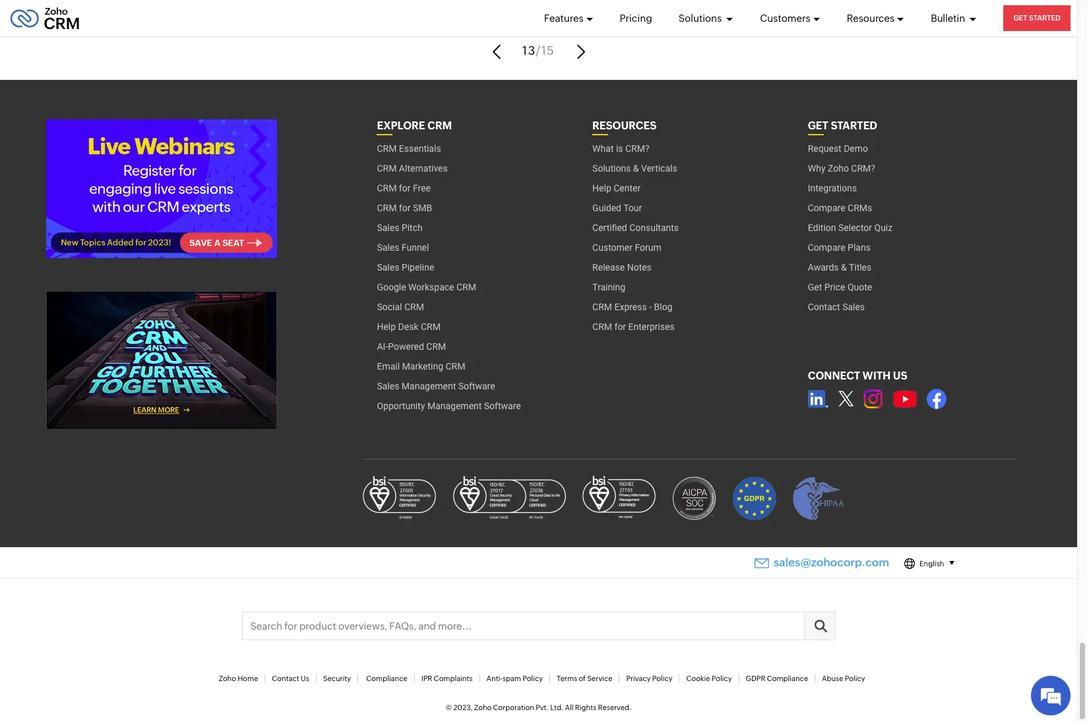 Task type: locate. For each thing, give the bounding box(es) containing it.
explore crm
[[377, 120, 452, 132]]

1 vertical spatial software
[[484, 401, 521, 412]]

release
[[593, 262, 625, 273]]

0 vertical spatial solutions
[[679, 12, 724, 23]]

google workspace crm link
[[377, 278, 477, 297]]

us left 'security' link at the left bottom of page
[[301, 675, 309, 683]]

1 horizontal spatial get
[[1014, 14, 1028, 22]]

0 vertical spatial for
[[399, 183, 411, 194]]

sales inside sales pipeline link
[[377, 262, 400, 273]]

social
[[377, 302, 402, 313]]

0 horizontal spatial contact
[[272, 675, 299, 683]]

crm essentials
[[377, 144, 441, 154]]

quote
[[848, 282, 873, 293]]

contact sales
[[808, 302, 865, 313]]

get for get started
[[1014, 14, 1028, 22]]

Search for product overviews, FAQs, and more... text field
[[243, 613, 835, 640]]

management for opportunity
[[428, 401, 482, 412]]

compare crms
[[808, 203, 873, 214]]

plans
[[848, 243, 871, 253]]

1 horizontal spatial contact
[[808, 302, 841, 313]]

pvt.
[[536, 704, 549, 712]]

compare plans link
[[808, 238, 871, 258]]

0 vertical spatial &
[[634, 163, 639, 174]]

2 horizontal spatial zoho
[[828, 163, 849, 174]]

contact for contact us
[[272, 675, 299, 683]]

software for sales management software
[[459, 381, 495, 392]]

& for verticals
[[634, 163, 639, 174]]

compare crms link
[[808, 198, 873, 218]]

0 vertical spatial management
[[402, 381, 456, 392]]

& for titles
[[842, 262, 847, 273]]

2 vertical spatial for
[[615, 322, 626, 332]]

0 horizontal spatial crm?
[[626, 144, 650, 154]]

1 vertical spatial contact
[[272, 675, 299, 683]]

integrations link
[[808, 179, 858, 198]]

crm up help desk crm
[[405, 302, 424, 313]]

certified
[[593, 223, 628, 233]]

2023,
[[454, 704, 473, 712]]

features
[[544, 12, 584, 23]]

contact
[[808, 302, 841, 313], [272, 675, 299, 683]]

zoho crm logo image
[[10, 4, 80, 33]]

2 policy from the left
[[653, 675, 673, 683]]

1 vertical spatial compare
[[808, 243, 846, 253]]

help desk crm
[[377, 322, 441, 332]]

1 vertical spatial &
[[842, 262, 847, 273]]

policy right cookie
[[712, 675, 732, 683]]

0 horizontal spatial solutions
[[593, 163, 631, 174]]

1 horizontal spatial crm?
[[852, 163, 876, 174]]

get price quote
[[808, 282, 873, 293]]

sales for sales pipeline
[[377, 262, 400, 273]]

management down the marketing
[[402, 381, 456, 392]]

sales down 'quote'
[[843, 302, 865, 313]]

help for help center
[[593, 183, 612, 194]]

3 policy from the left
[[712, 675, 732, 683]]

2 vertical spatial zoho
[[474, 704, 492, 712]]

policy right abuse
[[845, 675, 866, 683]]

policy for cookie policy
[[712, 675, 732, 683]]

compare up edition
[[808, 203, 846, 214]]

0 vertical spatial crm?
[[626, 144, 650, 154]]

sales@zohocorp.com link
[[754, 556, 890, 569]]

zoho down request demo link
[[828, 163, 849, 174]]

enterprises
[[629, 322, 675, 332]]

crm up crm for free link
[[377, 163, 397, 174]]

compare up awards
[[808, 243, 846, 253]]

zoho left the home
[[219, 675, 236, 683]]

1 policy from the left
[[523, 675, 543, 683]]

0 horizontal spatial help
[[377, 322, 396, 332]]

solutions up help center
[[593, 163, 631, 174]]

contact sales link
[[808, 297, 865, 317]]

price
[[825, 282, 846, 293]]

management down sales management software link
[[428, 401, 482, 412]]

& up center
[[634, 163, 639, 174]]

1 vertical spatial zoho
[[219, 675, 236, 683]]

compliance left ipr
[[367, 675, 408, 683]]

sales down sales pitch 'link'
[[377, 243, 400, 253]]

0 vertical spatial software
[[459, 381, 495, 392]]

1 vertical spatial for
[[399, 203, 411, 214]]

0 vertical spatial zoho
[[828, 163, 849, 174]]

corporation
[[493, 704, 535, 712]]

pricing link
[[620, 0, 653, 36]]

policy right privacy
[[653, 675, 673, 683]]

policy right spam at the bottom left
[[523, 675, 543, 683]]

connect
[[808, 370, 861, 382]]

notes
[[628, 262, 652, 273]]

sales funnel link
[[377, 238, 429, 258]]

compliance
[[367, 675, 408, 683], [767, 675, 809, 683]]

/15
[[536, 43, 555, 57]]

sales up google
[[377, 262, 400, 273]]

0 horizontal spatial &
[[634, 163, 639, 174]]

funnel
[[402, 243, 429, 253]]

2 compare from the top
[[808, 243, 846, 253]]

bulletin
[[931, 12, 968, 23]]

contact right the home
[[272, 675, 299, 683]]

1 horizontal spatial us
[[894, 370, 908, 382]]

sales inside sales pitch 'link'
[[377, 223, 400, 233]]

0 horizontal spatial compliance
[[367, 675, 408, 683]]

all
[[565, 704, 574, 712]]

integrations
[[808, 183, 858, 194]]

zoho crm live webinars 2023 footer image
[[46, 120, 277, 258]]

policy for privacy policy
[[653, 675, 673, 683]]

awards & titles link
[[808, 258, 872, 278]]

spam
[[503, 675, 521, 683]]

next
[[570, 47, 588, 57]]

©
[[446, 704, 452, 712]]

0 horizontal spatial get
[[808, 282, 823, 293]]

help up guided
[[593, 183, 612, 194]]

0 vertical spatial contact
[[808, 302, 841, 313]]

release notes
[[593, 262, 652, 273]]

get left started
[[1014, 14, 1028, 22]]

1 vertical spatial help
[[377, 322, 396, 332]]

0 vertical spatial get
[[1014, 14, 1028, 22]]

0 horizontal spatial us
[[301, 675, 309, 683]]

13
[[523, 43, 536, 57]]

get
[[1014, 14, 1028, 22], [808, 282, 823, 293]]

rights
[[575, 704, 597, 712]]

us right with
[[894, 370, 908, 382]]

1 horizontal spatial &
[[842, 262, 847, 273]]

sales for sales management software
[[377, 381, 400, 392]]

sales down email
[[377, 381, 400, 392]]

crm?
[[626, 144, 650, 154], [852, 163, 876, 174]]

crm for smb
[[377, 203, 432, 214]]

selector
[[839, 223, 873, 233]]

opportunity management software
[[377, 401, 521, 412]]

pricing
[[620, 12, 653, 23]]

1 vertical spatial crm?
[[852, 163, 876, 174]]

1 horizontal spatial compliance
[[767, 675, 809, 683]]

compare plans
[[808, 243, 871, 253]]

center
[[614, 183, 641, 194]]

crm express - blog
[[593, 302, 673, 313]]

zoho right 2023,
[[474, 704, 492, 712]]

0 vertical spatial help
[[593, 183, 612, 194]]

crm right workspace
[[457, 282, 477, 293]]

crm? down demo
[[852, 163, 876, 174]]

1 horizontal spatial solutions
[[679, 12, 724, 23]]

cookie
[[687, 675, 711, 683]]

1 vertical spatial solutions
[[593, 163, 631, 174]]

crm up sales management software
[[446, 361, 466, 372]]

contact for contact sales
[[808, 302, 841, 313]]

crm? for why zoho crm?
[[852, 163, 876, 174]]

solutions for solutions
[[679, 12, 724, 23]]

& left titles
[[842, 262, 847, 273]]

for down 'express'
[[615, 322, 626, 332]]

started
[[831, 120, 878, 132]]

help down social
[[377, 322, 396, 332]]

1 horizontal spatial help
[[593, 183, 612, 194]]

explore
[[377, 120, 425, 132]]

terms of service
[[557, 675, 613, 683]]

4 policy from the left
[[845, 675, 866, 683]]

solutions
[[679, 12, 724, 23], [593, 163, 631, 174]]

sales for sales funnel
[[377, 243, 400, 253]]

0 horizontal spatial zoho
[[219, 675, 236, 683]]

compliance right the gdpr
[[767, 675, 809, 683]]

certified consultants
[[593, 223, 679, 233]]

contact down price
[[808, 302, 841, 313]]

ai-
[[377, 342, 388, 352]]

cookie policy link
[[687, 675, 732, 683]]

management for sales
[[402, 381, 456, 392]]

smb
[[413, 203, 432, 214]]

1 vertical spatial us
[[301, 675, 309, 683]]

bulletin link
[[931, 0, 978, 36]]

anti-spam policy link
[[487, 675, 543, 683]]

ltd.
[[551, 704, 564, 712]]

get left price
[[808, 282, 823, 293]]

1 vertical spatial management
[[428, 401, 482, 412]]

crm down 'crm express - blog'
[[593, 322, 613, 332]]

1 compare from the top
[[808, 203, 846, 214]]

1 vertical spatial get
[[808, 282, 823, 293]]

sales left pitch
[[377, 223, 400, 233]]

sales inside sales management software link
[[377, 381, 400, 392]]

what is crm? link
[[593, 139, 650, 159]]

policy
[[523, 675, 543, 683], [653, 675, 673, 683], [712, 675, 732, 683], [845, 675, 866, 683]]

get price quote link
[[808, 278, 873, 297]]

&
[[634, 163, 639, 174], [842, 262, 847, 273]]

gdpr
[[746, 675, 766, 683]]

security link
[[323, 675, 351, 683]]

help
[[593, 183, 612, 194], [377, 322, 396, 332]]

1 compliance from the left
[[367, 675, 408, 683]]

for left the free
[[399, 183, 411, 194]]

marketing
[[402, 361, 444, 372]]

guided tour
[[593, 203, 642, 214]]

whats new in zoho crm 2023 image
[[46, 291, 277, 430]]

certified consultants link
[[593, 218, 679, 238]]

solutions right pricing
[[679, 12, 724, 23]]

training link
[[593, 278, 626, 297]]

with
[[863, 370, 891, 382]]

sales management software link
[[377, 377, 495, 396]]

zoho home
[[219, 675, 258, 683]]

crm
[[428, 120, 452, 132], [377, 144, 397, 154], [377, 163, 397, 174], [377, 183, 397, 194], [377, 203, 397, 214], [457, 282, 477, 293], [405, 302, 424, 313], [593, 302, 613, 313], [421, 322, 441, 332], [593, 322, 613, 332], [427, 342, 446, 352], [446, 361, 466, 372]]

sales pitch
[[377, 223, 423, 233]]

for left smb
[[399, 203, 411, 214]]

-
[[650, 302, 652, 313]]

help center
[[593, 183, 641, 194]]

sales inside sales funnel link
[[377, 243, 400, 253]]

customers
[[761, 12, 811, 23]]

compare for compare crms
[[808, 203, 846, 214]]

0 vertical spatial compare
[[808, 203, 846, 214]]

crm? right is
[[626, 144, 650, 154]]

social crm
[[377, 302, 424, 313]]



Task type: describe. For each thing, give the bounding box(es) containing it.
connect with us
[[808, 370, 908, 382]]

crm? for what is crm?
[[626, 144, 650, 154]]

crm down explore on the left top of the page
[[377, 144, 397, 154]]

get for get price quote
[[808, 282, 823, 293]]

compliance link
[[367, 675, 408, 683]]

crm for enterprises
[[593, 322, 675, 332]]

crm essentials link
[[377, 139, 441, 159]]

solutions & verticals
[[593, 163, 678, 174]]

verticals
[[642, 163, 678, 174]]

for for free
[[399, 183, 411, 194]]

zoho inside why zoho crm? link
[[828, 163, 849, 174]]

customer forum link
[[593, 238, 662, 258]]

abuse policy link
[[823, 675, 866, 683]]

crm down training link
[[593, 302, 613, 313]]

crm alternatives link
[[377, 159, 448, 179]]

edition selector quiz
[[808, 223, 893, 233]]

contact us link
[[272, 675, 309, 683]]

sales for sales pitch
[[377, 223, 400, 233]]

edition selector quiz link
[[808, 218, 893, 238]]

previous button
[[489, 44, 524, 60]]

crm up essentials
[[428, 120, 452, 132]]

privacy policy
[[627, 675, 673, 683]]

crm for enterprises link
[[593, 317, 675, 337]]

express
[[615, 302, 647, 313]]

13 /15
[[523, 43, 555, 57]]

crm for free
[[377, 183, 431, 194]]

help for help desk crm
[[377, 322, 396, 332]]

software for opportunity management software
[[484, 401, 521, 412]]

sales@zohocorp.com
[[774, 556, 890, 569]]

request
[[808, 144, 842, 154]]

for for enterprises
[[615, 322, 626, 332]]

guided tour link
[[593, 198, 642, 218]]

policy for abuse policy
[[845, 675, 866, 683]]

crm up crm for smb link
[[377, 183, 397, 194]]

awards & titles
[[808, 262, 872, 273]]

0 vertical spatial us
[[894, 370, 908, 382]]

resources
[[847, 12, 895, 23]]

sales inside contact sales link
[[843, 302, 865, 313]]

for for smb
[[399, 203, 411, 214]]

started
[[1030, 14, 1061, 22]]

ipr
[[422, 675, 433, 683]]

crms
[[848, 203, 873, 214]]

privacy policy link
[[627, 675, 673, 683]]

solutions for solutions & verticals
[[593, 163, 631, 174]]

tour
[[624, 203, 642, 214]]

contact us
[[272, 675, 309, 683]]

abuse
[[823, 675, 844, 683]]

request demo
[[808, 144, 869, 154]]

quiz
[[875, 223, 893, 233]]

opportunity management software link
[[377, 396, 521, 416]]

get started
[[808, 120, 878, 132]]

what
[[593, 144, 614, 154]]

privacy
[[627, 675, 651, 683]]

of
[[579, 675, 586, 683]]

demo
[[844, 144, 869, 154]]

service
[[588, 675, 613, 683]]

crm right desk
[[421, 322, 441, 332]]

gdpr compliance link
[[746, 675, 809, 683]]

get started
[[1014, 14, 1061, 22]]

what is crm?
[[593, 144, 650, 154]]

help center link
[[593, 179, 641, 198]]

gdpr compliance
[[746, 675, 809, 683]]

guided
[[593, 203, 622, 214]]

crm for smb link
[[377, 198, 432, 218]]

customer
[[593, 243, 633, 253]]

zoho home link
[[219, 675, 258, 683]]

request demo link
[[808, 139, 869, 159]]

sales funnel
[[377, 243, 429, 253]]

crm up sales pitch
[[377, 203, 397, 214]]

crm for free link
[[377, 179, 431, 198]]

compare for compare plans
[[808, 243, 846, 253]]

ipr complaints
[[422, 675, 473, 683]]

why zoho crm?
[[808, 163, 876, 174]]

abuse policy
[[823, 675, 866, 683]]

get started link
[[1004, 5, 1071, 31]]

2 compliance from the left
[[767, 675, 809, 683]]

sales pipeline
[[377, 262, 435, 273]]

resources link
[[847, 0, 905, 36]]

features link
[[544, 0, 594, 36]]

pipeline
[[402, 262, 435, 273]]

reserved.
[[598, 704, 632, 712]]

is
[[616, 144, 623, 154]]

why zoho crm? link
[[808, 159, 876, 179]]

help desk crm link
[[377, 317, 441, 337]]

release notes link
[[593, 258, 652, 278]]

alternatives
[[399, 163, 448, 174]]

pitch
[[402, 223, 423, 233]]

1 horizontal spatial zoho
[[474, 704, 492, 712]]

terms of service link
[[557, 675, 613, 683]]

training
[[593, 282, 626, 293]]

complaints
[[434, 675, 473, 683]]

crm up the marketing
[[427, 342, 446, 352]]



Task type: vqa. For each thing, say whether or not it's contained in the screenshot.
WHAT IS CRM? link on the right of page
yes



